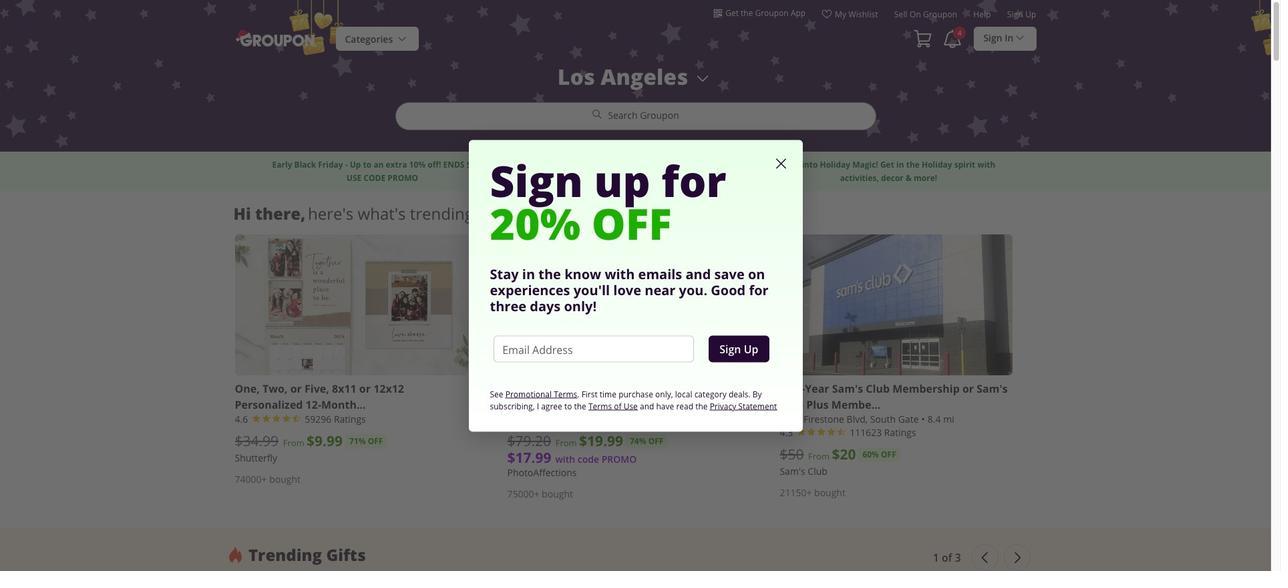 Task type: locate. For each thing, give the bounding box(es) containing it.
1 vertical spatial on
[[627, 159, 637, 170]]

trending gifts
[[249, 544, 366, 566]]

with inside the stay in the know with emails and save on experiences you'll love near you. good for three days only!
[[605, 265, 635, 283]]

holiday up more!
[[922, 159, 953, 170]]

from inside $34.99 from $9.99 71% off shutterfly
[[283, 437, 305, 449]]

0 vertical spatial and
[[686, 265, 711, 283]]

0 vertical spatial terms
[[554, 389, 578, 399]]

the up days at the bottom left of the page
[[539, 265, 561, 283]]

2 horizontal spatial holiday
[[922, 159, 953, 170]]

promo inside the $79.20 from $19.99 74% off $17.99 with code promo photoaffections
[[602, 453, 637, 466]]

4 or from the left
[[963, 382, 975, 396]]

2 horizontal spatial on
[[910, 9, 922, 19]]

of left use
[[614, 401, 622, 411]]

$79.20 from $19.99 74% off $17.99 with code promo photoaffections
[[508, 432, 664, 479]]

1 vertical spatial groupon
[[640, 109, 680, 122]]

$20
[[832, 445, 856, 464]]

from up sam's club
[[809, 450, 830, 462]]

hi there, here's what's trending today
[[234, 203, 520, 225]]

0 vertical spatial for
[[662, 151, 727, 210]]

1 vertical spatial of
[[942, 551, 953, 565]]

holiday up have
[[647, 382, 688, 396]]

1 vertical spatial to
[[565, 401, 572, 411]]

1 or from the left
[[291, 382, 302, 396]]

los angeles button
[[558, 62, 714, 92]]

1 horizontal spatial with
[[605, 265, 635, 283]]

on inside holidays are here! save on gifts, activities, flowers & more.
[[627, 159, 637, 170]]

0 horizontal spatial with
[[556, 453, 576, 466]]

up right -
[[350, 159, 361, 170]]

sam's right membership
[[977, 382, 1008, 396]]

1 horizontal spatial promo
[[602, 453, 637, 466]]

plus
[[807, 398, 829, 412]]

1 vertical spatial for
[[750, 281, 769, 299]]

2 horizontal spatial up
[[1026, 9, 1037, 19]]

the down . at the left
[[574, 401, 587, 411]]

groupon up 4 unread items "element"
[[924, 9, 958, 19]]

0 horizontal spatial promo
[[388, 172, 419, 183]]

only,
[[656, 389, 674, 399]]

0 vertical spatial activities,
[[661, 159, 700, 170]]

0 horizontal spatial activities,
[[661, 159, 700, 170]]

bought right 74000+
[[269, 473, 301, 486]]

holiday right into
[[820, 159, 851, 170]]

1 vertical spatial sign up
[[720, 342, 759, 357]]

i
[[537, 401, 539, 411]]

search
[[608, 109, 638, 122]]

$17.99
[[508, 448, 552, 468]]

1 vertical spatial promo
[[602, 453, 637, 466]]

21150+ bought
[[780, 486, 846, 499]]

on inside the stay in the know with emails and save on experiences you'll love near you. good for three days only!
[[749, 265, 766, 283]]

categories button
[[336, 27, 419, 51]]

0 vertical spatial up
[[1026, 9, 1037, 19]]

terms up agree
[[554, 389, 578, 399]]

bought for $34.99
[[269, 473, 301, 486]]

gifts
[[326, 544, 366, 566]]

sell
[[895, 9, 908, 19]]

$34.99
[[235, 432, 279, 450]]

and inside the stay in the know with emails and save on experiences you'll love near you. good for three days only!
[[686, 265, 711, 283]]

privacy statement link
[[710, 401, 778, 411]]

bought down sam's club
[[815, 486, 846, 499]]

0 vertical spatial sign up
[[1008, 9, 1037, 19]]

0 vertical spatial with
[[978, 159, 996, 170]]

for right gifts,
[[662, 151, 727, 210]]

month...
[[321, 398, 366, 412]]

4 button
[[943, 27, 967, 51]]

up up sign in "button"
[[1026, 9, 1037, 19]]

$50
[[780, 445, 804, 464]]

70,
[[526, 382, 541, 396]]

photo
[[690, 382, 722, 396]]

2 vertical spatial up
[[744, 342, 759, 357]]

club up the membe...
[[866, 382, 890, 396]]

up inside sign up link
[[1026, 9, 1037, 19]]

on up more.
[[627, 159, 637, 170]]

1 horizontal spatial on
[[749, 265, 766, 283]]

promo inside early black friday - up to an extra 10% off! ends soon. use code promo
[[388, 172, 419, 183]]

0 horizontal spatial sign up
[[720, 342, 759, 357]]

74%
[[630, 436, 647, 447]]

0 vertical spatial club
[[866, 382, 890, 396]]

activities, down the magic!
[[841, 172, 880, 183]]

sam's up the membe...
[[833, 382, 864, 396]]

ratings down use
[[607, 413, 639, 426]]

from left $19.99
[[556, 437, 577, 449]]

up up by
[[744, 342, 759, 357]]

1 vertical spatial terms
[[589, 401, 612, 411]]

or right 8x11
[[359, 382, 371, 396]]

from inside the $79.20 from $19.99 74% off $17.99 with code promo photoaffections
[[556, 437, 577, 449]]

in
[[897, 159, 905, 170], [523, 265, 535, 283]]

0 vertical spatial of
[[614, 401, 622, 411]]

and left save
[[686, 265, 711, 283]]

the down category
[[696, 401, 708, 411]]

categories
[[345, 33, 393, 45]]

0 horizontal spatial up
[[350, 159, 361, 170]]

1 horizontal spatial terms
[[589, 401, 612, 411]]

activities, right gifts,
[[661, 159, 700, 170]]

20%
[[490, 194, 581, 252]]

to inside early black friday - up to an extra 10% off! ends soon. use code promo
[[363, 159, 372, 170]]

blvd,
[[847, 413, 868, 426]]

1 vertical spatial up
[[350, 159, 361, 170]]

or right membership
[[963, 382, 975, 396]]

the inside dive into holiday magic! get in the holiday spirit with activities, decor & more!
[[907, 159, 920, 170]]

ratings
[[334, 413, 366, 426], [607, 413, 639, 426], [885, 426, 917, 439]]

or left first
[[568, 382, 579, 396]]

ratings for $19.99
[[607, 413, 639, 426]]

0 horizontal spatial of
[[614, 401, 622, 411]]

8.4
[[928, 413, 941, 426]]

love
[[614, 281, 642, 299]]

21150+
[[780, 486, 812, 499]]

1 horizontal spatial &
[[906, 172, 912, 183]]

1 vertical spatial with
[[605, 265, 635, 283]]

1 vertical spatial and
[[640, 401, 655, 411]]

use
[[347, 172, 362, 183]]

1 vertical spatial &
[[906, 172, 912, 183]]

2 horizontal spatial bought
[[815, 486, 846, 499]]

trending
[[410, 203, 474, 225]]

sign inside "button"
[[984, 31, 1003, 44]]

2 horizontal spatial ratings
[[885, 426, 917, 439]]

in right get
[[897, 159, 905, 170]]

111623
[[850, 426, 882, 439]]

club up 5871
[[780, 398, 804, 412]]

1 horizontal spatial groupon
[[924, 9, 958, 19]]

2 horizontal spatial from
[[809, 450, 830, 462]]

from
[[283, 437, 305, 449], [556, 437, 577, 449], [809, 450, 830, 462]]

$9.99
[[307, 432, 343, 451]]

of
[[614, 401, 622, 411], [942, 551, 953, 565]]

75000+ bought
[[508, 488, 573, 500]]

of right 1 at the bottom of page
[[942, 551, 953, 565]]

save
[[606, 159, 625, 170]]

groupon right search
[[640, 109, 680, 122]]

1 horizontal spatial for
[[750, 281, 769, 299]]

sign
[[1008, 9, 1024, 19], [984, 31, 1003, 44], [490, 151, 583, 210], [720, 342, 742, 357]]

0 horizontal spatial holiday
[[647, 382, 688, 396]]

up inside early black friday - up to an extra 10% off! ends soon. use code promo
[[350, 159, 361, 170]]

0 horizontal spatial &
[[734, 159, 740, 170]]

holiday
[[820, 159, 851, 170], [922, 159, 953, 170], [647, 382, 688, 396]]

0 vertical spatial groupon
[[924, 9, 958, 19]]

local
[[676, 389, 693, 399]]

early
[[272, 159, 292, 170]]

one-year sam's club membership or sam's club plus membe... 5871 firestone blvd, south gate • 8.4 mi
[[780, 382, 1008, 426]]

Search Groupon search field
[[395, 102, 877, 130]]

1 horizontal spatial to
[[565, 401, 572, 411]]

in right stay
[[523, 265, 535, 283]]

0 vertical spatial in
[[897, 159, 905, 170]]

club up 21150+ bought
[[808, 465, 828, 478]]

activities,
[[661, 159, 700, 170], [841, 172, 880, 183]]

0 vertical spatial on
[[910, 9, 922, 19]]

near
[[645, 281, 676, 299]]

.
[[578, 389, 580, 399]]

0 horizontal spatial ratings
[[334, 413, 366, 426]]

0 horizontal spatial from
[[283, 437, 305, 449]]

subscribing,
[[490, 401, 535, 411]]

off
[[592, 194, 672, 252], [368, 436, 383, 447], [649, 436, 664, 447], [882, 449, 897, 460]]

off right 74% on the bottom of the page
[[649, 436, 664, 447]]

1 horizontal spatial holiday
[[820, 159, 851, 170]]

holidays are here! save on gifts, activities, flowers & more. link
[[526, 158, 746, 185]]

terms down time
[[589, 401, 612, 411]]

& right 'flowers'
[[734, 159, 740, 170]]

sam's down $50
[[780, 465, 806, 478]]

off down more.
[[592, 194, 672, 252]]

promo down the extra
[[388, 172, 419, 183]]

off!
[[428, 159, 441, 170]]

with inside the $79.20 from $19.99 74% off $17.99 with code promo photoaffections
[[556, 453, 576, 466]]

trending
[[249, 544, 322, 566]]

sign up inside button
[[720, 342, 759, 357]]

1 vertical spatial activities,
[[841, 172, 880, 183]]

hi
[[234, 203, 251, 225]]

0 vertical spatial promo
[[388, 172, 419, 183]]

from for $19.99
[[556, 437, 577, 449]]

& right decor
[[906, 172, 912, 183]]

0 horizontal spatial bought
[[269, 473, 301, 486]]

ratings for $9.99
[[334, 413, 366, 426]]

150
[[582, 382, 601, 396]]

bought for $50
[[815, 486, 846, 499]]

sign up up deals.
[[720, 342, 759, 357]]

1 vertical spatial club
[[780, 398, 804, 412]]

1 vertical spatial in
[[523, 265, 535, 283]]

bought down photoaffections
[[542, 488, 573, 500]]

stay in the know with emails and save on experiences you'll love near you. good for three days only!
[[490, 265, 769, 315]]

Search Groupon search field
[[395, 62, 877, 152]]

1 horizontal spatial club
[[808, 465, 828, 478]]

off inside $34.99 from $9.99 71% off shutterfly
[[368, 436, 383, 447]]

0 horizontal spatial to
[[363, 159, 372, 170]]

off right 71% on the bottom
[[368, 436, 383, 447]]

category
[[695, 389, 727, 399]]

sam's club
[[780, 465, 828, 478]]

1 horizontal spatial up
[[744, 342, 759, 357]]

pho...
[[569, 398, 599, 412]]

2 horizontal spatial club
[[866, 382, 890, 396]]

to right agree
[[565, 401, 572, 411]]

club
[[866, 382, 890, 396], [780, 398, 804, 412], [808, 465, 828, 478]]

on right 'sell'
[[910, 9, 922, 19]]

0 vertical spatial &
[[734, 159, 740, 170]]

dive
[[782, 159, 800, 170]]

1 horizontal spatial from
[[556, 437, 577, 449]]

from left "$9.99"
[[283, 437, 305, 449]]

help
[[974, 9, 992, 19]]

111623 ratings
[[850, 426, 917, 439]]

2 vertical spatial on
[[749, 265, 766, 283]]

0 vertical spatial to
[[363, 159, 372, 170]]

with left 'code'
[[556, 453, 576, 466]]

emails
[[639, 265, 683, 283]]

to left an
[[363, 159, 372, 170]]

ratings down month...
[[334, 413, 366, 426]]

0 horizontal spatial in
[[523, 265, 535, 283]]

with right know
[[605, 265, 635, 283]]

early black friday - up to an extra 10% off! ends soon. use code promo
[[272, 159, 493, 183]]

2 vertical spatial with
[[556, 453, 576, 466]]

ratings down gate
[[885, 426, 917, 439]]

$34.99 from $9.99 71% off shutterfly
[[235, 432, 383, 464]]

and right use
[[640, 401, 655, 411]]

2 or from the left
[[359, 382, 371, 396]]

for
[[662, 151, 727, 210], [750, 281, 769, 299]]

into
[[802, 159, 818, 170]]

1 horizontal spatial and
[[686, 265, 711, 283]]

or left five,
[[291, 382, 302, 396]]

1 horizontal spatial ratings
[[607, 413, 639, 426]]

up inside the sign up button
[[744, 342, 759, 357]]

1 horizontal spatial of
[[942, 551, 953, 565]]

1 horizontal spatial activities,
[[841, 172, 880, 183]]

on right save
[[749, 265, 766, 283]]

0 horizontal spatial on
[[627, 159, 637, 170]]

2 horizontal spatial with
[[978, 159, 996, 170]]

promo down $19.99
[[602, 453, 637, 466]]

help link
[[974, 9, 992, 25]]

one,
[[235, 382, 260, 396]]

1 horizontal spatial in
[[897, 159, 905, 170]]

the up more!
[[907, 159, 920, 170]]

close image
[[774, 154, 790, 176]]

with right spirit
[[978, 159, 996, 170]]

sign up for
[[490, 151, 727, 210]]

soon.
[[467, 159, 493, 170]]

have
[[657, 401, 675, 411]]

for right good
[[750, 281, 769, 299]]

20% off
[[490, 194, 672, 252]]

3 or from the left
[[568, 382, 579, 396]]

sign up up 'in'
[[1008, 9, 1037, 19]]

you'll
[[574, 281, 610, 299]]

0 horizontal spatial groupon
[[640, 109, 680, 122]]



Task type: vqa. For each thing, say whether or not it's contained in the screenshot.
pictures
no



Task type: describe. For each thing, give the bounding box(es) containing it.
0 horizontal spatial sam's
[[780, 465, 806, 478]]

to inside . first time purchase only, local category deals.                         by subscribing, i agree to the
[[565, 401, 572, 411]]

0 horizontal spatial terms
[[554, 389, 578, 399]]

more!
[[914, 172, 938, 183]]

1 horizontal spatial bought
[[542, 488, 573, 500]]

holidays are here! save on gifts, activities, flowers & more.
[[532, 159, 740, 183]]

74000+ bought
[[235, 473, 301, 486]]

only!
[[564, 297, 597, 315]]

39752 ratings
[[578, 413, 639, 426]]

with inside dive into holiday magic! get in the holiday spirit with activities, decor & more!
[[978, 159, 996, 170]]

code
[[364, 172, 386, 183]]

sign in
[[984, 31, 1014, 44]]

$19.99
[[580, 432, 624, 451]]

of for terms
[[614, 401, 622, 411]]

groupon inside search field
[[640, 109, 680, 122]]

use
[[624, 401, 638, 411]]

holiday inside 40, 70, 100, or 150 custom holiday photo cards from pho...
[[647, 382, 688, 396]]

spirit
[[955, 159, 976, 170]]

from
[[541, 398, 567, 412]]

75000+
[[508, 488, 540, 500]]

40, 70, 100, or 150 custom holiday photo cards from pho...
[[508, 382, 722, 412]]

the inside . first time purchase only, local category deals.                         by subscribing, i agree to the
[[574, 401, 587, 411]]

59296 ratings
[[305, 413, 366, 426]]

terms of use link
[[589, 401, 638, 411]]

& inside dive into holiday magic! get in the holiday spirit with activities, decor & more!
[[906, 172, 912, 183]]

12-
[[306, 398, 322, 412]]

know
[[565, 265, 602, 283]]

sign up link
[[1008, 9, 1037, 25]]

two,
[[263, 382, 288, 396]]

here!
[[584, 159, 604, 170]]

get
[[881, 159, 895, 170]]

from inside from $20
[[809, 450, 830, 462]]

for inside the stay in the know with emails and save on experiences you'll love near you. good for three days only!
[[750, 281, 769, 299]]

or inside the one-year sam's club membership or sam's club plus membe... 5871 firestone blvd, south gate • 8.4 mi
[[963, 382, 975, 396]]

los angeles
[[558, 62, 689, 91]]

from for $9.99
[[283, 437, 305, 449]]

one-
[[780, 382, 806, 396]]

today
[[478, 203, 520, 225]]

•
[[922, 413, 926, 426]]

12x12
[[374, 382, 404, 396]]

extra
[[386, 159, 407, 170]]

see promotional terms
[[490, 389, 578, 399]]

of for 1
[[942, 551, 953, 565]]

read
[[677, 401, 694, 411]]

ends
[[443, 159, 465, 170]]

my wishlist link
[[822, 9, 879, 25]]

privacy
[[710, 401, 737, 411]]

sell on groupon link
[[895, 9, 958, 25]]

search groupon
[[608, 109, 680, 122]]

2 horizontal spatial sam's
[[977, 382, 1008, 396]]

code
[[578, 453, 600, 466]]

more.
[[624, 172, 648, 183]]

south
[[871, 413, 896, 426]]

from $20
[[809, 445, 856, 464]]

4 unread items element
[[954, 27, 967, 39]]

59296
[[305, 413, 332, 426]]

here's
[[308, 203, 354, 225]]

74000+
[[235, 473, 267, 486]]

deals.
[[729, 389, 751, 399]]

Email Address text field
[[494, 336, 695, 363]]

sign up button
[[709, 336, 770, 363]]

decor
[[882, 172, 904, 183]]

flowers
[[702, 159, 732, 170]]

4
[[958, 28, 962, 37]]

on inside sell on groupon link
[[910, 9, 922, 19]]

groupon image
[[235, 28, 317, 47]]

off inside the $79.20 from $19.99 74% off $17.99 with code promo photoaffections
[[649, 436, 664, 447]]

my
[[836, 9, 847, 19]]

5871
[[780, 413, 802, 426]]

cards
[[508, 398, 538, 412]]

membe...
[[832, 398, 881, 412]]

40,
[[508, 382, 523, 396]]

3
[[956, 551, 962, 565]]

sell on groupon
[[895, 9, 958, 19]]

activities, inside dive into holiday magic! get in the holiday spirit with activities, decor & more!
[[841, 172, 880, 183]]

three
[[490, 297, 527, 315]]

up
[[595, 151, 651, 210]]

holidays
[[532, 159, 566, 170]]

agree
[[541, 401, 563, 411]]

by
[[753, 389, 762, 399]]

black
[[294, 159, 316, 170]]

or inside 40, 70, 100, or 150 custom holiday photo cards from pho...
[[568, 382, 579, 396]]

los
[[558, 62, 595, 91]]

1 horizontal spatial sam's
[[833, 382, 864, 396]]

1 horizontal spatial sign up
[[1008, 9, 1037, 19]]

0 horizontal spatial and
[[640, 401, 655, 411]]

dive into holiday magic! get in the holiday spirit with activities, decor & more! link
[[779, 158, 1000, 185]]

2 vertical spatial club
[[808, 465, 828, 478]]

membership
[[893, 382, 960, 396]]

one, two, or five, 8x11 or 12x12 personalized 12-month...
[[235, 382, 404, 412]]

magic!
[[853, 159, 879, 170]]

activities, inside holidays are here! save on gifts, activities, flowers & more.
[[661, 159, 700, 170]]

in inside the stay in the know with emails and save on experiences you'll love near you. good for three days only!
[[523, 265, 535, 283]]

71%
[[350, 436, 366, 447]]

days
[[530, 297, 561, 315]]

gate
[[899, 413, 919, 426]]

sign inside button
[[720, 342, 742, 357]]

experiences
[[490, 281, 570, 299]]

gifts,
[[639, 159, 659, 170]]

the inside the stay in the know with emails and save on experiences you'll love near you. good for three days only!
[[539, 265, 561, 283]]

an
[[374, 159, 384, 170]]

0 horizontal spatial club
[[780, 398, 804, 412]]

there,
[[255, 203, 306, 225]]

& inside holidays are here! save on gifts, activities, flowers & more.
[[734, 159, 740, 170]]

39752
[[578, 413, 604, 426]]

save
[[715, 265, 745, 283]]

0 horizontal spatial for
[[662, 151, 727, 210]]

firestone
[[804, 413, 845, 426]]

good
[[711, 281, 746, 299]]

60%
[[863, 449, 880, 460]]

in inside dive into holiday magic! get in the holiday spirit with activities, decor & more!
[[897, 159, 905, 170]]

angeles
[[601, 62, 689, 91]]

$79.20
[[508, 432, 551, 450]]

4.3
[[780, 426, 793, 439]]

off right the 60%
[[882, 449, 897, 460]]



